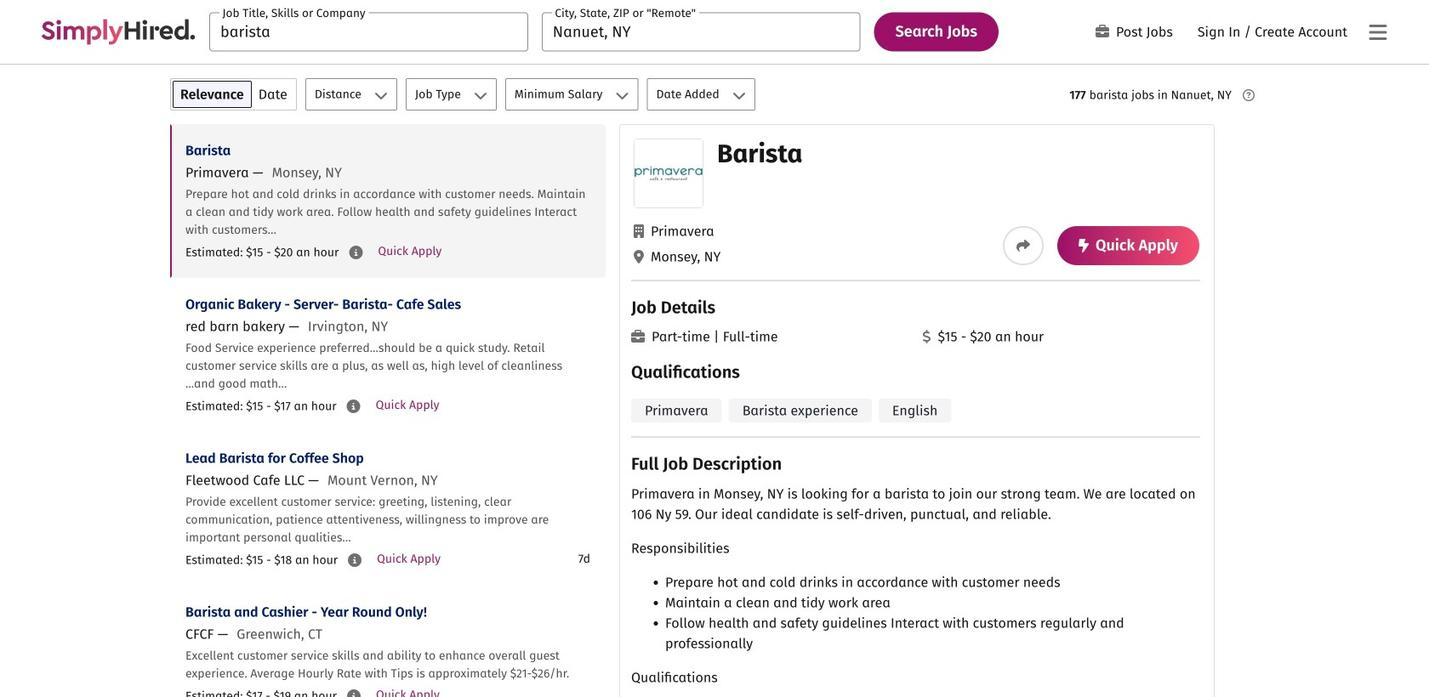 Task type: locate. For each thing, give the bounding box(es) containing it.
0 horizontal spatial briefcase image
[[631, 330, 645, 344]]

dollar sign image
[[923, 330, 931, 344]]

list
[[170, 124, 606, 698]]

1 horizontal spatial briefcase image
[[1096, 24, 1109, 38]]

barista element
[[619, 124, 1215, 698]]

1 vertical spatial briefcase image
[[631, 330, 645, 344]]

None text field
[[209, 12, 528, 51]]

1 vertical spatial job salary disclaimer image
[[347, 400, 360, 413]]

location dot image
[[634, 250, 644, 264]]

None text field
[[542, 12, 861, 51]]

building image
[[634, 225, 644, 238]]

job salary disclaimer image
[[349, 246, 363, 259], [347, 400, 360, 413]]

0 vertical spatial briefcase image
[[1096, 24, 1109, 38]]

company logo for primavera image
[[635, 140, 703, 208]]

1 vertical spatial job salary disclaimer image
[[347, 690, 361, 698]]

job salary disclaimer image
[[348, 554, 362, 567], [347, 690, 361, 698]]

briefcase image inside barista element
[[631, 330, 645, 344]]

share this job image
[[1017, 239, 1030, 253]]

None field
[[209, 12, 528, 51], [542, 12, 861, 51], [209, 12, 528, 51], [542, 12, 861, 51]]

briefcase image
[[1096, 24, 1109, 38], [631, 330, 645, 344]]



Task type: describe. For each thing, give the bounding box(es) containing it.
main menu image
[[1369, 22, 1387, 43]]

0 vertical spatial job salary disclaimer image
[[349, 246, 363, 259]]

bolt lightning image
[[1079, 239, 1089, 253]]

simplyhired logo image
[[41, 19, 196, 45]]

0 vertical spatial job salary disclaimer image
[[348, 554, 362, 567]]

sponsored jobs disclaimer image
[[1243, 89, 1255, 101]]



Task type: vqa. For each thing, say whether or not it's contained in the screenshot.
THE SIMPLYHIRED LOGO
yes



